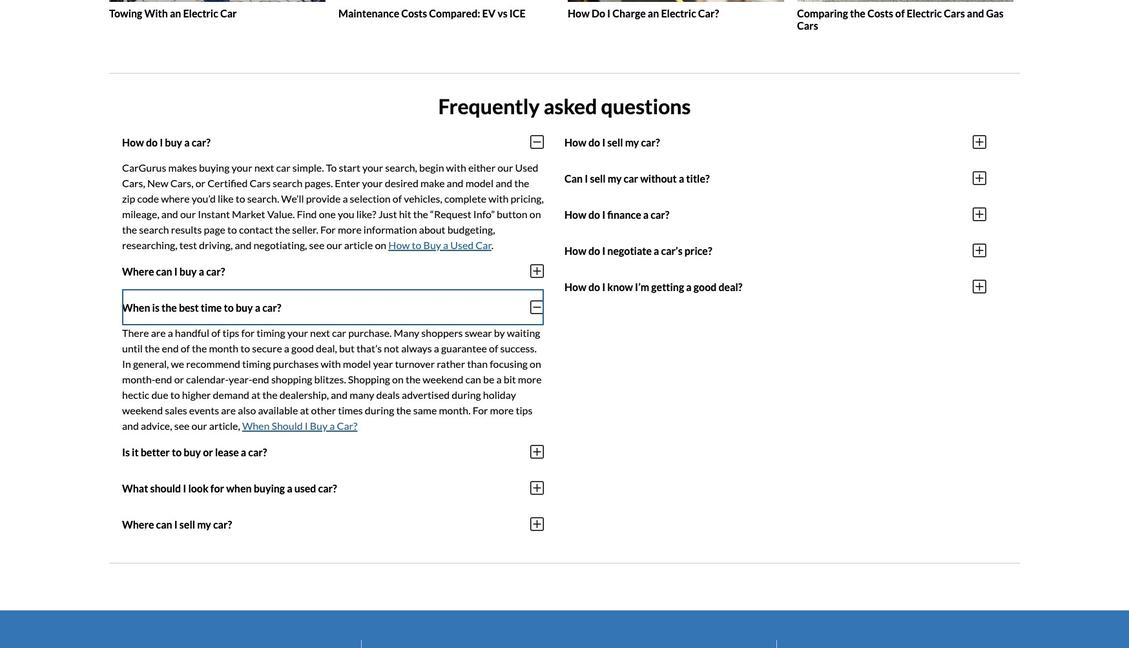 Task type: describe. For each thing, give the bounding box(es) containing it.
swear
[[465, 327, 492, 339]]

frequently
[[438, 94, 540, 119]]

there are a handful of tips for timing your next car purchase. many shoppers swear by waiting until the end of the month to secure a good deal, but that's not always a guarantee of success. in general, we recommend timing purchases with model year turnover rather than focusing on month-end or calendar-year-end shopping blitzes. shopping on the weekend can be a bit more hectic due to higher demand at the dealership, and many deals advertised during holiday weekend sales events are also available at other times during the same month. for more tips and advice, see our article,
[[122, 327, 542, 432]]

buy up makes
[[165, 136, 182, 148]]

just
[[378, 208, 397, 220]]

how do i finance a car?
[[565, 209, 670, 221]]

for inside dropdown button
[[210, 482, 224, 495]]

i for where can i sell my car?
[[174, 519, 178, 531]]

of inside cargurus makes buying your next car simple. to start your search, begin with either our used cars, new cars, or certified cars search pages. enter your desired make and model and the zip code where you'd like to search. we'll provide a selection of vehicles, complete with pricing, mileage, and our instant market value. find one you like? just hit the "request info" button on the search results page to contact the seller. for more information about budgeting, researching, test driving, and negotiating, see our article on
[[393, 193, 402, 205]]

0 horizontal spatial during
[[365, 405, 394, 417]]

or inside dropdown button
[[203, 446, 213, 458]]

we'll
[[281, 193, 304, 205]]

ev
[[482, 7, 496, 19]]

1 vertical spatial my
[[608, 172, 622, 185]]

makes
[[168, 162, 197, 174]]

and up complete
[[447, 177, 464, 189]]

dealership,
[[279, 389, 329, 401]]

0 vertical spatial during
[[452, 389, 481, 401]]

purchases
[[273, 358, 319, 370]]

of down handful
[[181, 343, 190, 355]]

towing
[[109, 7, 142, 19]]

look
[[188, 482, 209, 495]]

a left car's
[[654, 245, 659, 257]]

1 horizontal spatial buy
[[423, 239, 441, 251]]

can i sell my car without a title?
[[565, 172, 710, 185]]

to down about
[[412, 239, 421, 251]]

used
[[294, 482, 316, 495]]

one
[[319, 208, 336, 220]]

cars inside cargurus makes buying your next car simple. to start your search, begin with either our used cars, new cars, or certified cars search pages. enter your desired make and model and the zip code where you'd like to search. we'll provide a selection of vehicles, complete with pricing, mileage, and our instant market value. find one you like? just hit the "request info" button on the search results page to contact the seller. for more information about budgeting, researching, test driving, and negotiating, see our article on
[[250, 177, 271, 189]]

1 vertical spatial are
[[221, 405, 236, 417]]

plus square image for where can i buy a car?
[[530, 264, 544, 279]]

is
[[122, 446, 130, 458]]

search.
[[247, 193, 279, 205]]

month
[[209, 343, 238, 355]]

what should i look for when buying a used car?
[[122, 482, 337, 495]]

next inside cargurus makes buying your next car simple. to start your search, begin with either our used cars, new cars, or certified cars search pages. enter your desired make and model and the zip code where you'd like to search. we'll provide a selection of vehicles, complete with pricing, mileage, and our instant market value. find one you like? just hit the "request info" button on the search results page to contact the seller. for more information about budgeting, researching, test driving, and negotiating, see our article on
[[254, 162, 274, 174]]

i for how do i charge an electric car?
[[607, 7, 610, 19]]

maintenance costs compared: ev vs ice
[[338, 7, 526, 19]]

when is the best time to buy a car?
[[122, 302, 281, 314]]

market
[[232, 208, 265, 220]]

maintenance
[[338, 7, 399, 19]]

model inside cargurus makes buying your next car simple. to start your search, begin with either our used cars, new cars, or certified cars search pages. enter your desired make and model and the zip code where you'd like to search. we'll provide a selection of vehicles, complete with pricing, mileage, and our instant market value. find one you like? just hit the "request info" button on the search results page to contact the seller. for more information about budgeting, researching, test driving, and negotiating, see our article on
[[465, 177, 494, 189]]

time
[[201, 302, 222, 314]]

how for how do i finance a car?
[[565, 209, 586, 221]]

0 horizontal spatial at
[[251, 389, 260, 401]]

the up "general,"
[[145, 343, 160, 355]]

how do i buy a car? button
[[122, 124, 544, 160]]

our up results
[[180, 208, 196, 220]]

i right can
[[585, 172, 588, 185]]

desired
[[385, 177, 419, 189]]

purchase.
[[348, 327, 392, 339]]

1 vertical spatial with
[[488, 193, 509, 205]]

either
[[468, 162, 496, 174]]

pages.
[[305, 177, 333, 189]]

handful
[[175, 327, 209, 339]]

what should i look for when buying a used car? button
[[122, 470, 544, 507]]

a right be
[[496, 374, 502, 386]]

test
[[179, 239, 197, 251]]

selection
[[350, 193, 391, 205]]

focusing
[[490, 358, 528, 370]]

to right "page" on the top of the page
[[227, 224, 237, 236]]

vs
[[498, 7, 508, 19]]

1 vertical spatial weekend
[[122, 405, 163, 417]]

1 vertical spatial car?
[[337, 420, 357, 432]]

0 horizontal spatial search
[[139, 224, 169, 236]]

car? inside is it better to buy or lease a car? dropdown button
[[248, 446, 267, 458]]

and down where
[[161, 208, 178, 220]]

a up makes
[[184, 136, 190, 148]]

and up pricing,
[[496, 177, 512, 189]]

sell for how do i sell my car?
[[607, 136, 623, 148]]

buy right time
[[236, 302, 253, 314]]

1 vertical spatial car
[[476, 239, 491, 251]]

costs inside comparing the costs of electric cars and gas cars
[[867, 7, 893, 19]]

buy inside dropdown button
[[184, 446, 201, 458]]

with
[[144, 7, 168, 19]]

contact
[[239, 224, 273, 236]]

end up due
[[155, 374, 172, 386]]

not
[[384, 343, 399, 355]]

next inside there are a handful of tips for timing your next car purchase. many shoppers swear by waiting until the end of the month to secure a good deal, but that's not always a guarantee of success. in general, we recommend timing purchases with model year turnover rather than focusing on month-end or calendar-year-end shopping blitzes. shopping on the weekend can be a bit more hectic due to higher demand at the dealership, and many deals advertised during holiday weekend sales events are also available at other times during the same month. for more tips and advice, see our article,
[[310, 327, 330, 339]]

available
[[258, 405, 298, 417]]

waiting
[[507, 327, 540, 339]]

minus square image for cargurus makes buying your next car simple. to start your search, begin with either our used cars, new cars, or certified cars search pages. enter your desired make and model and the zip code where you'd like to search. we'll provide a selection of vehicles, complete with pricing, mileage, and our instant market value. find one you like? just hit the "request info" button on the search results page to contact the seller. for more information about budgeting, researching, test driving, and negotiating, see our article on
[[530, 135, 544, 150]]

article,
[[209, 420, 240, 432]]

turnover
[[395, 358, 435, 370]]

is it better to buy or lease a car?
[[122, 446, 267, 458]]

electric inside towing with an electric car link
[[183, 7, 218, 19]]

1 vertical spatial timing
[[242, 358, 271, 370]]

a right getting
[[686, 281, 692, 293]]

the down turnover
[[406, 374, 421, 386]]

hectic
[[122, 389, 149, 401]]

1 vertical spatial used
[[450, 239, 474, 251]]

a left handful
[[168, 327, 173, 339]]

how to buy a used car link
[[388, 239, 491, 251]]

a down other
[[330, 420, 335, 432]]

an inside the how do i charge an electric car? "link"
[[648, 7, 659, 19]]

that's
[[357, 343, 382, 355]]

how do i charge an electric car? image
[[568, 0, 784, 2]]

can
[[565, 172, 583, 185]]

the down handful
[[192, 343, 207, 355]]

results
[[171, 224, 202, 236]]

car? inside "link"
[[698, 7, 719, 19]]

how for how do i know i'm getting a good deal?
[[565, 281, 586, 293]]

many
[[350, 389, 374, 401]]

i for what should i look for when buying a used car?
[[183, 482, 186, 495]]

minus square image for there are a handful of tips for timing your next car purchase. many shoppers swear by waiting until the end of the month to secure a good deal, but that's not always a guarantee of success. in general, we recommend timing purchases with model year turnover rather than focusing on month-end or calendar-year-end shopping blitzes. shopping on the weekend can be a bit more hectic due to higher demand at the dealership, and many deals advertised during holiday weekend sales events are also available at other times during the same month. for more tips and advice, see our article,
[[530, 300, 544, 315]]

how do i negotiate a car's price?
[[565, 245, 712, 257]]

do for negotiate
[[588, 245, 600, 257]]

demand
[[213, 389, 249, 401]]

guarantee
[[441, 343, 487, 355]]

by
[[494, 327, 505, 339]]

ice
[[510, 7, 526, 19]]

0 vertical spatial search
[[273, 177, 303, 189]]

comparing the costs of electric cars and gas cars link
[[797, 0, 1013, 32]]

when should i buy a car?
[[242, 420, 357, 432]]

hit
[[399, 208, 411, 220]]

1 horizontal spatial cars
[[797, 19, 818, 31]]

your inside there are a handful of tips for timing your next car purchase. many shoppers swear by waiting until the end of the month to secure a good deal, but that's not always a guarantee of success. in general, we recommend timing purchases with model year turnover rather than focusing on month-end or calendar-year-end shopping blitzes. shopping on the weekend can be a bit more hectic due to higher demand at the dealership, and many deals advertised during holiday weekend sales events are also available at other times during the same month. for more tips and advice, see our article,
[[287, 327, 308, 339]]

search,
[[385, 162, 417, 174]]

charge
[[612, 7, 646, 19]]

car inside there are a handful of tips for timing your next car purchase. many shoppers swear by waiting until the end of the month to secure a good deal, but that's not always a guarantee of success. in general, we recommend timing purchases with model year turnover rather than focusing on month-end or calendar-year-end shopping blitzes. shopping on the weekend can be a bit more hectic due to higher demand at the dealership, and many deals advertised during holiday weekend sales events are also available at other times during the same month. for more tips and advice, see our article,
[[332, 327, 346, 339]]

budgeting,
[[447, 224, 495, 236]]

the left same
[[396, 405, 411, 417]]

car? inside how do i buy a car? dropdown button
[[192, 136, 211, 148]]

of down by
[[489, 343, 498, 355]]

1 horizontal spatial with
[[446, 162, 466, 174]]

other
[[311, 405, 336, 417]]

how do i know i'm getting a good deal? button
[[565, 269, 986, 305]]

you
[[338, 208, 354, 220]]

how do i sell my car? button
[[565, 124, 986, 160]]

or inside there are a handful of tips for timing your next car purchase. many shoppers swear by waiting until the end of the month to secure a good deal, but that's not always a guarantee of success. in general, we recommend timing purchases with model year turnover rather than focusing on month-end or calendar-year-end shopping blitzes. shopping on the weekend can be a bit more hectic due to higher demand at the dealership, and many deals advertised during holiday weekend sales events are also available at other times during the same month. for more tips and advice, see our article,
[[174, 374, 184, 386]]

a inside cargurus makes buying your next car simple. to start your search, begin with either our used cars, new cars, or certified cars search pages. enter your desired make and model and the zip code where you'd like to search. we'll provide a selection of vehicles, complete with pricing, mileage, and our instant market value. find one you like? just hit the "request info" button on the search results page to contact the seller. for more information about budgeting, researching, test driving, and negotiating, see our article on
[[343, 193, 348, 205]]

the up the available
[[262, 389, 277, 401]]

pricing,
[[511, 193, 544, 205]]

seller.
[[292, 224, 318, 236]]

the inside comparing the costs of electric cars and gas cars
[[850, 7, 865, 19]]

month.
[[439, 405, 471, 417]]

can i sell my car without a title? button
[[565, 160, 986, 197]]

plus square image for how do i know i'm getting a good deal?
[[973, 279, 986, 295]]

car's
[[661, 245, 683, 257]]

how do i negotiate a car's price? button
[[565, 233, 986, 269]]

car? inside what should i look for when buying a used car? dropdown button
[[318, 482, 337, 495]]

sales
[[165, 405, 187, 417]]

0 vertical spatial weekend
[[423, 374, 463, 386]]

"request
[[430, 208, 471, 220]]

car? inside where can i sell my car? dropdown button
[[213, 519, 232, 531]]

on down pricing,
[[530, 208, 541, 220]]

how do i sell my car?
[[565, 136, 660, 148]]

with inside there are a handful of tips for timing your next car purchase. many shoppers swear by waiting until the end of the month to secure a good deal, but that's not always a guarantee of success. in general, we recommend timing purchases with model year turnover rather than focusing on month-end or calendar-year-end shopping blitzes. shopping on the weekend can be a bit more hectic due to higher demand at the dealership, and many deals advertised during holiday weekend sales events are also available at other times during the same month. for more tips and advice, see our article,
[[321, 358, 341, 370]]

deal?
[[719, 281, 743, 293]]

for inside there are a handful of tips for timing your next car purchase. many shoppers swear by waiting until the end of the month to secure a good deal, but that's not always a guarantee of success. in general, we recommend timing purchases with model year turnover rather than focusing on month-end or calendar-year-end shopping blitzes. shopping on the weekend can be a bit more hectic due to higher demand at the dealership, and many deals advertised during holiday weekend sales events are also available at other times during the same month. for more tips and advice, see our article,
[[241, 327, 255, 339]]

when for when should i buy a car?
[[242, 420, 270, 432]]

used inside cargurus makes buying your next car simple. to start your search, begin with either our used cars, new cars, or certified cars search pages. enter your desired make and model and the zip code where you'd like to search. we'll provide a selection of vehicles, complete with pricing, mileage, and our instant market value. find one you like? just hit the "request info" button on the search results page to contact the seller. for more information about budgeting, researching, test driving, and negotiating, see our article on
[[515, 162, 538, 174]]

a inside dropdown button
[[241, 446, 246, 458]]

when is the best time to buy a car? button
[[122, 290, 544, 326]]

where can i sell my car?
[[122, 519, 232, 531]]

buy down "test"
[[179, 265, 197, 278]]

0 vertical spatial car
[[220, 7, 237, 19]]

frequently asked questions
[[438, 94, 691, 119]]

end up we
[[162, 343, 179, 355]]

car inside cargurus makes buying your next car simple. to start your search, begin with either our used cars, new cars, or certified cars search pages. enter your desired make and model and the zip code where you'd like to search. we'll provide a selection of vehicles, complete with pricing, mileage, and our instant market value. find one you like? just hit the "request info" button on the search results page to contact the seller. for more information about budgeting, researching, test driving, and negotiating, see our article on
[[276, 162, 290, 174]]

events
[[189, 405, 219, 417]]

sell for where can i sell my car?
[[179, 519, 195, 531]]

a left used
[[287, 482, 292, 495]]

good inside the how do i know i'm getting a good deal? dropdown button
[[694, 281, 717, 293]]

higher
[[182, 389, 211, 401]]

a left 'title?'
[[679, 172, 684, 185]]

a right finance
[[643, 209, 649, 221]]

times
[[338, 405, 363, 417]]

how for how do i negotiate a car's price?
[[565, 245, 586, 257]]



Task type: vqa. For each thing, say whether or not it's contained in the screenshot.
or
yes



Task type: locate. For each thing, give the bounding box(es) containing it.
2 vertical spatial my
[[197, 519, 211, 531]]

towing with an electric car link
[[109, 0, 326, 19]]

2 where from the top
[[122, 519, 154, 531]]

negotiate
[[607, 245, 652, 257]]

1 vertical spatial where
[[122, 519, 154, 531]]

1 vertical spatial during
[[365, 405, 394, 417]]

best
[[179, 302, 199, 314]]

information
[[364, 224, 417, 236]]

timing down the secure
[[242, 358, 271, 370]]

electric down how do i charge an electric car? image at top right
[[661, 7, 696, 19]]

questions
[[601, 94, 691, 119]]

sell down look
[[179, 519, 195, 531]]

car left without
[[624, 172, 638, 185]]

bit
[[504, 374, 516, 386]]

1 vertical spatial buying
[[254, 482, 285, 495]]

a down about
[[443, 239, 448, 251]]

sell inside where can i sell my car? dropdown button
[[179, 519, 195, 531]]

when inside dropdown button
[[122, 302, 150, 314]]

2 vertical spatial sell
[[179, 519, 195, 531]]

car down towing with an electric car image
[[220, 7, 237, 19]]

1 vertical spatial model
[[343, 358, 371, 370]]

plus square image for where can i sell my car?
[[530, 517, 544, 532]]

find
[[297, 208, 317, 220]]

a up purchases
[[284, 343, 289, 355]]

towing with an electric car
[[109, 7, 237, 19]]

1 horizontal spatial electric
[[661, 7, 696, 19]]

lease
[[215, 446, 239, 458]]

a
[[184, 136, 190, 148], [679, 172, 684, 185], [343, 193, 348, 205], [643, 209, 649, 221], [443, 239, 448, 251], [654, 245, 659, 257], [199, 265, 204, 278], [686, 281, 692, 293], [255, 302, 260, 314], [168, 327, 173, 339], [284, 343, 289, 355], [434, 343, 439, 355], [496, 374, 502, 386], [330, 420, 335, 432], [241, 446, 246, 458], [287, 482, 292, 495]]

how up can
[[565, 136, 586, 148]]

shoppers
[[421, 327, 463, 339]]

or up the you'd
[[196, 177, 205, 189]]

i for when should i buy a car?
[[305, 420, 308, 432]]

at up 'also'
[[251, 389, 260, 401]]

plus square image for how do i finance a car?
[[973, 207, 986, 222]]

the inside dropdown button
[[161, 302, 177, 314]]

for inside cargurus makes buying your next car simple. to start your search, begin with either our used cars, new cars, or certified cars search pages. enter your desired make and model and the zip code where you'd like to search. we'll provide a selection of vehicles, complete with pricing, mileage, and our instant market value. find one you like? just hit the "request info" button on the search results page to contact the seller. for more information about budgeting, researching, test driving, and negotiating, see our article on
[[320, 224, 336, 236]]

for
[[320, 224, 336, 236], [473, 405, 488, 417]]

how inside "link"
[[568, 7, 590, 19]]

0 horizontal spatial car
[[276, 162, 290, 174]]

0 horizontal spatial are
[[151, 327, 166, 339]]

car? inside 'when is the best time to buy a car?' dropdown button
[[262, 302, 281, 314]]

1 horizontal spatial an
[[648, 7, 659, 19]]

1 horizontal spatial during
[[452, 389, 481, 401]]

minus square image
[[530, 135, 544, 150], [530, 300, 544, 315]]

car? inside how do i sell my car? dropdown button
[[641, 136, 660, 148]]

should
[[272, 420, 303, 432]]

plus square image inside the how do i know i'm getting a good deal? dropdown button
[[973, 279, 986, 295]]

plus square image inside is it better to buy or lease a car? dropdown button
[[530, 445, 544, 460]]

i for how do i know i'm getting a good deal?
[[602, 281, 605, 293]]

where for where can i sell my car?
[[122, 519, 154, 531]]

of up the month
[[211, 327, 221, 339]]

your right start
[[362, 162, 383, 174]]

0 horizontal spatial cars
[[250, 177, 271, 189]]

my for how do i sell my car?
[[625, 136, 639, 148]]

0 vertical spatial tips
[[223, 327, 239, 339]]

do for finance
[[588, 209, 600, 221]]

2 horizontal spatial electric
[[907, 7, 942, 19]]

cargurus
[[122, 162, 166, 174]]

1 horizontal spatial sell
[[590, 172, 606, 185]]

1 vertical spatial tips
[[516, 405, 533, 417]]

to right 'like'
[[236, 193, 245, 205]]

electric inside the how do i charge an electric car? "link"
[[661, 7, 696, 19]]

0 vertical spatial timing
[[257, 327, 285, 339]]

the up pricing,
[[514, 177, 529, 189]]

cars up search.
[[250, 177, 271, 189]]

car? down how do i charge an electric car? image at top right
[[698, 7, 719, 19]]

1 vertical spatial see
[[174, 420, 190, 432]]

plus square image for is it better to buy or lease a car?
[[530, 445, 544, 460]]

driving,
[[199, 239, 233, 251]]

where can i buy a car? button
[[122, 253, 544, 290]]

the right hit
[[413, 208, 428, 220]]

1 horizontal spatial tips
[[516, 405, 533, 417]]

is
[[152, 302, 159, 314]]

year-
[[229, 374, 252, 386]]

at down dealership,
[[300, 405, 309, 417]]

article
[[344, 239, 373, 251]]

0 vertical spatial are
[[151, 327, 166, 339]]

during up month.
[[452, 389, 481, 401]]

do up 'cargurus'
[[146, 136, 158, 148]]

plus square image inside can i sell my car without a title? dropdown button
[[973, 171, 986, 186]]

3 electric from the left
[[907, 7, 942, 19]]

zip
[[122, 193, 135, 205]]

2 an from the left
[[648, 7, 659, 19]]

an right with
[[170, 7, 181, 19]]

tips down holiday
[[516, 405, 533, 417]]

2 horizontal spatial cars
[[944, 7, 965, 19]]

2 vertical spatial can
[[156, 519, 172, 531]]

0 vertical spatial or
[[196, 177, 205, 189]]

due
[[151, 389, 168, 401]]

more down holiday
[[490, 405, 514, 417]]

do for know
[[588, 281, 600, 293]]

an inside towing with an electric car link
[[170, 7, 181, 19]]

1 horizontal spatial search
[[273, 177, 303, 189]]

see inside there are a handful of tips for timing your next car purchase. many shoppers swear by waiting until the end of the month to secure a good deal, but that's not always a guarantee of success. in general, we recommend timing purchases with model year turnover rather than focusing on month-end or calendar-year-end shopping blitzes. shopping on the weekend can be a bit more hectic due to higher demand at the dealership, and many deals advertised during holiday weekend sales events are also available at other times during the same month. for more tips and advice, see our article,
[[174, 420, 190, 432]]

shopping
[[271, 374, 312, 386]]

i for where can i buy a car?
[[174, 265, 178, 278]]

our inside there are a handful of tips for timing your next car purchase. many shoppers swear by waiting until the end of the month to secure a good deal, but that's not always a guarantee of success. in general, we recommend timing purchases with model year turnover rather than focusing on month-end or calendar-year-end shopping blitzes. shopping on the weekend can be a bit more hectic due to higher demand at the dealership, and many deals advertised during holiday weekend sales events are also available at other times during the same month. for more tips and advice, see our article,
[[192, 420, 207, 432]]

plus square image for what should i look for when buying a used car?
[[530, 481, 544, 496]]

the right is
[[161, 302, 177, 314]]

sell
[[607, 136, 623, 148], [590, 172, 606, 185], [179, 519, 195, 531]]

electric
[[183, 7, 218, 19], [661, 7, 696, 19], [907, 7, 942, 19]]

how for how do i buy a car?
[[122, 136, 144, 148]]

comparing the costs of electric cars and gas cars
[[797, 7, 1004, 31]]

0 vertical spatial for
[[320, 224, 336, 236]]

when should i buy a car? link
[[242, 420, 357, 432]]

car? down the what should i look for when buying a used car?
[[213, 519, 232, 531]]

more inside cargurus makes buying your next car simple. to start your search, begin with either our used cars, new cars, or certified cars search pages. enter your desired make and model and the zip code where you'd like to search. we'll provide a selection of vehicles, complete with pricing, mileage, and our instant market value. find one you like? just hit the "request info" button on the search results page to contact the seller. for more information about budgeting, researching, test driving, and negotiating, see our article on
[[338, 224, 362, 236]]

i right "should"
[[305, 420, 308, 432]]

to right the month
[[240, 343, 250, 355]]

plus square image inside how do i sell my car? dropdown button
[[973, 135, 986, 150]]

1 horizontal spatial when
[[242, 420, 270, 432]]

see down sales at the left bottom
[[174, 420, 190, 432]]

the right comparing on the right top
[[850, 7, 865, 19]]

at
[[251, 389, 260, 401], [300, 405, 309, 417]]

a up you
[[343, 193, 348, 205]]

buying inside dropdown button
[[254, 482, 285, 495]]

used up pricing,
[[515, 162, 538, 174]]

to right better
[[172, 446, 182, 458]]

1 horizontal spatial cars,
[[170, 177, 194, 189]]

also
[[238, 405, 256, 417]]

costs down comparing the costs of electric cars and gas cars image
[[867, 7, 893, 19]]

1 an from the left
[[170, 7, 181, 19]]

and down blitzes.
[[331, 389, 348, 401]]

or
[[196, 177, 205, 189], [174, 374, 184, 386], [203, 446, 213, 458]]

for
[[241, 327, 255, 339], [210, 482, 224, 495]]

tips up the month
[[223, 327, 239, 339]]

1 vertical spatial good
[[291, 343, 314, 355]]

1 vertical spatial minus square image
[[530, 300, 544, 315]]

1 vertical spatial sell
[[590, 172, 606, 185]]

0 horizontal spatial buying
[[199, 162, 230, 174]]

1 vertical spatial when
[[242, 420, 270, 432]]

deals
[[376, 389, 400, 401]]

your up selection
[[362, 177, 383, 189]]

i for how do i negotiate a car's price?
[[602, 245, 605, 257]]

plus square image inside how do i negotiate a car's price? dropdown button
[[973, 243, 986, 259]]

0 horizontal spatial car?
[[337, 420, 357, 432]]

with
[[446, 162, 466, 174], [488, 193, 509, 205], [321, 358, 341, 370]]

buying right when
[[254, 482, 285, 495]]

when left is
[[122, 302, 150, 314]]

towing with an electric car image
[[109, 0, 326, 2]]

a up the secure
[[255, 302, 260, 314]]

0 horizontal spatial buy
[[310, 420, 328, 432]]

0 horizontal spatial model
[[343, 358, 371, 370]]

1 horizontal spatial buying
[[254, 482, 285, 495]]

1 horizontal spatial at
[[300, 405, 309, 417]]

0 vertical spatial where
[[122, 265, 154, 278]]

0 vertical spatial see
[[309, 239, 324, 251]]

car up but
[[332, 327, 346, 339]]

do left know
[[588, 281, 600, 293]]

always
[[401, 343, 432, 355]]

on down success.
[[530, 358, 541, 370]]

to inside dropdown button
[[224, 302, 234, 314]]

electric down towing with an electric car image
[[183, 7, 218, 19]]

1 horizontal spatial for
[[241, 327, 255, 339]]

good left deal?
[[694, 281, 717, 293]]

2 minus square image from the top
[[530, 300, 544, 315]]

and left advice, on the left bottom of page
[[122, 420, 139, 432]]

value.
[[267, 208, 295, 220]]

the down mileage,
[[122, 224, 137, 236]]

0 horizontal spatial car
[[220, 7, 237, 19]]

1 horizontal spatial model
[[465, 177, 494, 189]]

1 horizontal spatial car
[[476, 239, 491, 251]]

for inside there are a handful of tips for timing your next car purchase. many shoppers swear by waiting until the end of the month to secure a good deal, but that's not always a guarantee of success. in general, we recommend timing purchases with model year turnover rather than focusing on month-end or calendar-year-end shopping blitzes. shopping on the weekend can be a bit more hectic due to higher demand at the dealership, and many deals advertised during holiday weekend sales events are also available at other times during the same month. for more tips and advice, see our article,
[[473, 405, 488, 417]]

i down 'researching,'
[[174, 265, 178, 278]]

see inside cargurus makes buying your next car simple. to start your search, begin with either our used cars, new cars, or certified cars search pages. enter your desired make and model and the zip code where you'd like to search. we'll provide a selection of vehicles, complete with pricing, mileage, and our instant market value. find one you like? just hit the "request info" button on the search results page to contact the seller. for more information about budgeting, researching, test driving, and negotiating, see our article on
[[309, 239, 324, 251]]

instant
[[198, 208, 230, 220]]

used
[[515, 162, 538, 174], [450, 239, 474, 251]]

plus square image inside where can i buy a car? dropdown button
[[530, 264, 544, 279]]

0 vertical spatial good
[[694, 281, 717, 293]]

our right "either"
[[497, 162, 513, 174]]

on up deals
[[392, 374, 404, 386]]

buying inside cargurus makes buying your next car simple. to start your search, begin with either our used cars, new cars, or certified cars search pages. enter your desired make and model and the zip code where you'd like to search. we'll provide a selection of vehicles, complete with pricing, mileage, and our instant market value. find one you like? just hit the "request info" button on the search results page to contact the seller. for more information about budgeting, researching, test driving, and negotiating, see our article on
[[199, 162, 230, 174]]

1 minus square image from the top
[[530, 135, 544, 150]]

0 horizontal spatial sell
[[179, 519, 195, 531]]

and down "contact"
[[235, 239, 252, 251]]

what
[[122, 482, 148, 495]]

2 cars, from the left
[[170, 177, 194, 189]]

end left shopping
[[252, 374, 269, 386]]

how for how do i charge an electric car?
[[568, 7, 590, 19]]

an right the "charge"
[[648, 7, 659, 19]]

sell up 'can i sell my car without a title?'
[[607, 136, 623, 148]]

2 horizontal spatial car
[[624, 172, 638, 185]]

2 vertical spatial with
[[321, 358, 341, 370]]

your up certified
[[231, 162, 252, 174]]

of inside comparing the costs of electric cars and gas cars
[[895, 7, 905, 19]]

weekend down rather
[[423, 374, 463, 386]]

model inside there are a handful of tips for timing your next car purchase. many shoppers swear by waiting until the end of the month to secure a good deal, but that's not always a guarantee of success. in general, we recommend timing purchases with model year turnover rather than focusing on month-end or calendar-year-end shopping blitzes. shopping on the weekend can be a bit more hectic due to higher demand at the dealership, and many deals advertised during holiday weekend sales events are also available at other times during the same month. for more tips and advice, see our article,
[[343, 358, 371, 370]]

1 costs from the left
[[401, 7, 427, 19]]

how do i charge an electric car? link
[[568, 0, 784, 19]]

1 horizontal spatial car?
[[698, 7, 719, 19]]

0 vertical spatial for
[[241, 327, 255, 339]]

weekend
[[423, 374, 463, 386], [122, 405, 163, 417]]

can inside there are a handful of tips for timing your next car purchase. many shoppers swear by waiting until the end of the month to secure a good deal, but that's not always a guarantee of success. in general, we recommend timing purchases with model year turnover rather than focusing on month-end or calendar-year-end shopping blitzes. shopping on the weekend can be a bit more hectic due to higher demand at the dealership, and many deals advertised during holiday weekend sales events are also available at other times during the same month. for more tips and advice, see our article,
[[465, 374, 481, 386]]

0 vertical spatial can
[[156, 265, 172, 278]]

code
[[137, 193, 159, 205]]

0 vertical spatial minus square image
[[530, 135, 544, 150]]

the
[[850, 7, 865, 19], [514, 177, 529, 189], [413, 208, 428, 220], [122, 224, 137, 236], [275, 224, 290, 236], [161, 302, 177, 314], [145, 343, 160, 355], [192, 343, 207, 355], [406, 374, 421, 386], [262, 389, 277, 401], [396, 405, 411, 417]]

i for how do i buy a car?
[[160, 136, 163, 148]]

i left negotiate
[[602, 245, 605, 257]]

electric inside comparing the costs of electric cars and gas cars
[[907, 7, 942, 19]]

2 vertical spatial more
[[490, 405, 514, 417]]

0 vertical spatial model
[[465, 177, 494, 189]]

car inside dropdown button
[[624, 172, 638, 185]]

during
[[452, 389, 481, 401], [365, 405, 394, 417]]

electric down comparing the costs of electric cars and gas cars image
[[907, 7, 942, 19]]

search up we'll
[[273, 177, 303, 189]]

good inside there are a handful of tips for timing your next car purchase. many shoppers swear by waiting until the end of the month to secure a good deal, but that's not always a guarantee of success. in general, we recommend timing purchases with model year turnover rather than focusing on month-end or calendar-year-end shopping blitzes. shopping on the weekend can be a bit more hectic due to higher demand at the dealership, and many deals advertised during holiday weekend sales events are also available at other times during the same month. for more tips and advice, see our article,
[[291, 343, 314, 355]]

0 horizontal spatial tips
[[223, 327, 239, 339]]

timing up the secure
[[257, 327, 285, 339]]

month-
[[122, 374, 155, 386]]

do left finance
[[588, 209, 600, 221]]

1 vertical spatial next
[[310, 327, 330, 339]]

the down value.
[[275, 224, 290, 236]]

1 horizontal spatial weekend
[[423, 374, 463, 386]]

on down information
[[375, 239, 386, 251]]

1 horizontal spatial more
[[490, 405, 514, 417]]

certified
[[207, 177, 248, 189]]

minus square image inside 'when is the best time to buy a car?' dropdown button
[[530, 300, 544, 315]]

0 vertical spatial when
[[122, 302, 150, 314]]

comparing the costs of electric cars and gas cars image
[[797, 0, 1013, 2]]

0 vertical spatial my
[[625, 136, 639, 148]]

provide
[[306, 193, 341, 205]]

2 vertical spatial or
[[203, 446, 213, 458]]

of
[[895, 7, 905, 19], [393, 193, 402, 205], [211, 327, 221, 339], [181, 343, 190, 355], [489, 343, 498, 355]]

where can i sell my car? button
[[122, 507, 544, 543]]

i up 'cargurus'
[[160, 136, 163, 148]]

how to buy a used car .
[[388, 239, 494, 251]]

comparing
[[797, 7, 848, 19]]

1 vertical spatial search
[[139, 224, 169, 236]]

can left be
[[465, 374, 481, 386]]

2 costs from the left
[[867, 7, 893, 19]]

buy down other
[[310, 420, 328, 432]]

car
[[276, 162, 290, 174], [624, 172, 638, 185], [332, 327, 346, 339]]

negotiating,
[[254, 239, 307, 251]]

0 horizontal spatial see
[[174, 420, 190, 432]]

with up button
[[488, 193, 509, 205]]

do for sell
[[588, 136, 600, 148]]

your
[[231, 162, 252, 174], [362, 162, 383, 174], [362, 177, 383, 189], [287, 327, 308, 339]]

for down holiday
[[473, 405, 488, 417]]

buy
[[423, 239, 441, 251], [310, 420, 328, 432]]

0 horizontal spatial when
[[122, 302, 150, 314]]

0 horizontal spatial weekend
[[122, 405, 163, 417]]

my for where can i sell my car?
[[197, 519, 211, 531]]

car? inside where can i buy a car? dropdown button
[[206, 265, 225, 278]]

plus square image
[[973, 171, 986, 186], [973, 207, 986, 222], [530, 445, 544, 460], [530, 481, 544, 496]]

button
[[497, 208, 528, 220]]

1 vertical spatial for
[[473, 405, 488, 417]]

when
[[122, 302, 150, 314], [242, 420, 270, 432]]

0 horizontal spatial for
[[320, 224, 336, 236]]

0 horizontal spatial an
[[170, 7, 181, 19]]

0 vertical spatial sell
[[607, 136, 623, 148]]

0 horizontal spatial cars,
[[122, 177, 145, 189]]

0 horizontal spatial for
[[210, 482, 224, 495]]

when for when is the best time to buy a car?
[[122, 302, 150, 314]]

we
[[171, 358, 184, 370]]

and inside comparing the costs of electric cars and gas cars
[[967, 7, 984, 19]]

a down "shoppers"
[[434, 343, 439, 355]]

i for how do i finance a car?
[[602, 209, 605, 221]]

sell inside how do i sell my car? dropdown button
[[607, 136, 623, 148]]

can for where can i buy a car?
[[156, 265, 172, 278]]

2 horizontal spatial my
[[625, 136, 639, 148]]

can inside where can i sell my car? dropdown button
[[156, 519, 172, 531]]

plus square image inside the how do i finance a car? dropdown button
[[973, 207, 986, 222]]

i inside "link"
[[607, 7, 610, 19]]

plus square image
[[973, 135, 986, 150], [973, 243, 986, 259], [530, 264, 544, 279], [973, 279, 986, 295], [530, 517, 544, 532]]

1 electric from the left
[[183, 7, 218, 19]]

how left know
[[565, 281, 586, 293]]

1 where from the top
[[122, 265, 154, 278]]

deal,
[[316, 343, 337, 355]]

do for buy
[[146, 136, 158, 148]]

our down events
[[192, 420, 207, 432]]

where for where can i buy a car?
[[122, 265, 154, 278]]

i left finance
[[602, 209, 605, 221]]

2 electric from the left
[[661, 7, 696, 19]]

a down driving,
[[199, 265, 204, 278]]

see
[[309, 239, 324, 251], [174, 420, 190, 432]]

1 horizontal spatial good
[[694, 281, 717, 293]]

0 vertical spatial buy
[[423, 239, 441, 251]]

can inside where can i buy a car? dropdown button
[[156, 265, 172, 278]]

costs left compared:
[[401, 7, 427, 19]]

good up purchases
[[291, 343, 314, 355]]

0 vertical spatial at
[[251, 389, 260, 401]]

0 horizontal spatial my
[[197, 519, 211, 531]]

our left article
[[326, 239, 342, 251]]

to right due
[[170, 389, 180, 401]]

i left know
[[602, 281, 605, 293]]

1 vertical spatial more
[[518, 374, 542, 386]]

0 horizontal spatial used
[[450, 239, 474, 251]]

or inside cargurus makes buying your next car simple. to start your search, begin with either our used cars, new cars, or certified cars search pages. enter your desired make and model and the zip code where you'd like to search. we'll provide a selection of vehicles, complete with pricing, mileage, and our instant market value. find one you like? just hit the "request info" button on the search results page to contact the seller. for more information about budgeting, researching, test driving, and negotiating, see our article on
[[196, 177, 205, 189]]

car? inside the how do i finance a car? dropdown button
[[651, 209, 670, 221]]

know
[[607, 281, 633, 293]]

1 cars, from the left
[[122, 177, 145, 189]]

next
[[254, 162, 274, 174], [310, 327, 330, 339]]

an
[[170, 7, 181, 19], [648, 7, 659, 19]]

0 horizontal spatial with
[[321, 358, 341, 370]]

0 horizontal spatial electric
[[183, 7, 218, 19]]

1 horizontal spatial next
[[310, 327, 330, 339]]

page
[[204, 224, 225, 236]]

1 vertical spatial can
[[465, 374, 481, 386]]

where down what on the bottom left of the page
[[122, 519, 154, 531]]

used down budgeting,
[[450, 239, 474, 251]]

0 horizontal spatial more
[[338, 224, 362, 236]]

sell inside can i sell my car without a title? dropdown button
[[590, 172, 606, 185]]

1 horizontal spatial car
[[332, 327, 346, 339]]

or down we
[[174, 374, 184, 386]]

car?
[[698, 7, 719, 19], [337, 420, 357, 432]]

asked
[[544, 94, 597, 119]]

to inside dropdown button
[[172, 446, 182, 458]]

do
[[146, 136, 158, 148], [588, 136, 600, 148], [588, 209, 600, 221], [588, 245, 600, 257], [588, 281, 600, 293]]

plus square image for how do i sell my car?
[[973, 135, 986, 150]]

how for how to buy a used car .
[[388, 239, 410, 251]]

where
[[122, 265, 154, 278], [122, 519, 154, 531]]

my down "how do i sell my car?"
[[608, 172, 622, 185]]

minus square image inside how do i buy a car? dropdown button
[[530, 135, 544, 150]]

compared:
[[429, 7, 480, 19]]

car? down questions
[[641, 136, 660, 148]]

weekend down "hectic"
[[122, 405, 163, 417]]

search
[[273, 177, 303, 189], [139, 224, 169, 236]]

end
[[162, 343, 179, 355], [155, 374, 172, 386], [252, 374, 269, 386]]

rather
[[437, 358, 465, 370]]

plus square image inside where can i sell my car? dropdown button
[[530, 517, 544, 532]]

plus square image for can i sell my car without a title?
[[973, 171, 986, 186]]

how left do
[[568, 7, 590, 19]]

i for how do i sell my car?
[[602, 136, 605, 148]]

1 horizontal spatial costs
[[867, 7, 893, 19]]

can for where can i sell my car?
[[156, 519, 172, 531]]

vehicles,
[[404, 193, 442, 205]]

2 horizontal spatial sell
[[607, 136, 623, 148]]

1 horizontal spatial are
[[221, 405, 236, 417]]

0 vertical spatial used
[[515, 162, 538, 174]]

how for how do i sell my car?
[[565, 136, 586, 148]]

with up blitzes.
[[321, 358, 341, 370]]

0 vertical spatial with
[[446, 162, 466, 174]]

plus square image inside what should i look for when buying a used car? dropdown button
[[530, 481, 544, 496]]

plus square image for how do i negotiate a car's price?
[[973, 243, 986, 259]]

good
[[694, 281, 717, 293], [291, 343, 314, 355]]

my down look
[[197, 519, 211, 531]]

2 horizontal spatial with
[[488, 193, 509, 205]]

buy down about
[[423, 239, 441, 251]]

see down seller.
[[309, 239, 324, 251]]

0 horizontal spatial costs
[[401, 7, 427, 19]]

search up 'researching,'
[[139, 224, 169, 236]]



